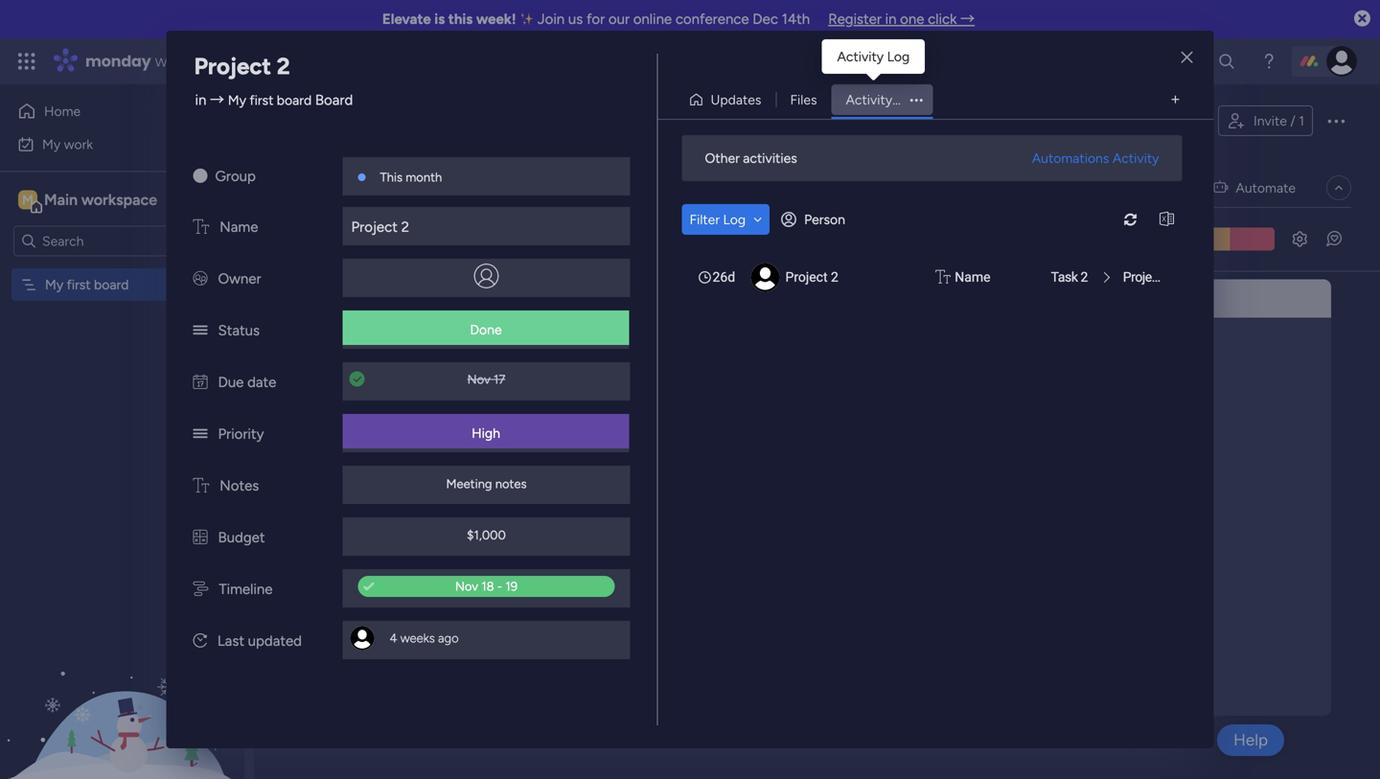 Task type: locate. For each thing, give the bounding box(es) containing it.
0 vertical spatial dapulse text column image
[[193, 219, 209, 236]]

files
[[791, 92, 818, 108], [694, 180, 721, 196]]

in inside project 2 dialog
[[195, 92, 207, 109]]

due inside project 2 dialog
[[218, 374, 244, 391]]

monday work management
[[85, 50, 298, 72]]

filter left "arrow down" image at the top of page
[[633, 231, 664, 247]]

this month
[[380, 170, 442, 185]]

1 horizontal spatial nov
[[468, 372, 491, 387]]

first down search in workspace field
[[67, 277, 91, 293]]

1 vertical spatial work
[[64, 136, 93, 152]]

0 horizontal spatial subitems
[[327, 422, 380, 438]]

my first board
[[292, 99, 497, 142], [45, 277, 129, 293]]

person down form button
[[805, 211, 846, 228]]

project right new
[[330, 231, 373, 247]]

v2 multiple person column image
[[193, 270, 208, 288]]

1 horizontal spatial /
[[657, 290, 663, 308]]

1 horizontal spatial due date
[[327, 382, 378, 398]]

work inside button
[[64, 136, 93, 152]]

0 vertical spatial my first board
[[292, 99, 497, 142]]

2 horizontal spatial /
[[1291, 113, 1296, 129]]

select product image
[[17, 52, 36, 71]]

work
[[155, 50, 189, 72], [64, 136, 93, 152]]

1 horizontal spatial board
[[277, 92, 312, 108]]

kanban
[[413, 180, 457, 196]]

subitems down v2 done deadline icon
[[327, 422, 380, 438]]

manage any type of project. assign owners, set timelines and keep track of where your project stands.
[[293, 145, 906, 162]]

due date right the dapulse date column icon at left
[[218, 374, 277, 391]]

activity log button
[[832, 84, 933, 115]]

updates button
[[681, 84, 776, 115]]

automations
[[1033, 150, 1110, 166]]

project
[[816, 145, 860, 162]]

my work button
[[12, 129, 206, 160]]

log down register in one click → "link"
[[888, 48, 910, 65]]

project 2 up v2 done deadline icon
[[312, 340, 362, 355]]

my first board link
[[228, 92, 312, 108]]

owner
[[218, 270, 261, 288]]

1 horizontal spatial in
[[886, 11, 897, 28]]

log
[[888, 48, 910, 65], [896, 92, 919, 108], [724, 211, 746, 228]]

person button down chart button
[[514, 224, 597, 254]]

0 vertical spatial work
[[155, 50, 189, 72]]

0 vertical spatial files
[[791, 92, 818, 108]]

files up your
[[791, 92, 818, 108]]

0 horizontal spatial due
[[218, 374, 244, 391]]

1 horizontal spatial main
[[320, 180, 349, 196]]

0 vertical spatial name
[[220, 219, 258, 236]]

/ inside invite / 1 button
[[1291, 113, 1296, 129]]

main inside button
[[320, 180, 349, 196]]

1 vertical spatial my first board
[[45, 277, 129, 293]]

2 right task
[[1081, 269, 1088, 285]]

add view image right more button
[[930, 181, 938, 195]]

help image
[[1260, 52, 1279, 71]]

project 1
[[576, 340, 625, 355]]

26d
[[713, 269, 736, 285]]

first up type
[[343, 99, 398, 142]]

date down / 1
[[352, 382, 378, 398]]

board
[[315, 92, 353, 109]]

0 horizontal spatial name
[[220, 219, 258, 236]]

angle down image
[[754, 213, 763, 226], [390, 232, 399, 246]]

0 horizontal spatial filter
[[633, 231, 664, 247]]

name down group
[[220, 219, 258, 236]]

my down "management" on the left
[[228, 92, 246, 108]]

filter for filter log
[[690, 211, 720, 228]]

dapulse text column image for meeting
[[193, 478, 209, 495]]

/ down new project button
[[337, 290, 343, 308]]

0 horizontal spatial files
[[694, 180, 721, 196]]

main workspace
[[44, 191, 157, 209]]

main table button
[[291, 173, 398, 203]]

0 vertical spatial activity log
[[838, 48, 910, 65]]

Search field
[[446, 226, 503, 252]]

0 horizontal spatial work
[[64, 136, 93, 152]]

0 vertical spatial person
[[805, 211, 846, 228]]

working
[[561, 290, 619, 308]]

add view image
[[1172, 93, 1180, 107], [930, 181, 938, 195]]

activity log inside activity log "button"
[[846, 92, 919, 108]]

1 vertical spatial name
[[955, 269, 991, 285]]

workspace image
[[18, 189, 37, 211]]

sort button
[[699, 224, 767, 254]]

in left one
[[886, 11, 897, 28]]

files up filter log
[[694, 180, 721, 196]]

person inside project 2 dialog
[[805, 211, 846, 228]]

angle down image up sort
[[754, 213, 763, 226]]

0 vertical spatial angle down image
[[754, 213, 763, 226]]

0 horizontal spatial add view image
[[930, 181, 938, 195]]

1 horizontal spatial subitems
[[592, 422, 644, 438]]

in down the monday work management
[[195, 92, 207, 109]]

this
[[380, 170, 403, 185]]

1 horizontal spatial add view image
[[1172, 93, 1180, 107]]

main table
[[320, 180, 384, 196]]

gantt button
[[472, 173, 535, 203]]

workspace selection element
[[18, 188, 160, 213]]

→
[[961, 11, 975, 28], [210, 92, 224, 109]]

subitems down project 1
[[592, 422, 644, 438]]

task 2
[[1052, 269, 1088, 285]]

nov down done
[[468, 372, 491, 387]]

2 vertical spatial dapulse text column image
[[193, 478, 209, 495]]

close image
[[1182, 51, 1193, 65]]

4 weeks ago
[[390, 631, 459, 646]]

help
[[1234, 731, 1269, 750]]

0 horizontal spatial main
[[44, 191, 78, 209]]

my inside button
[[42, 136, 61, 152]]

on
[[622, 290, 640, 308]]

month
[[406, 170, 442, 185]]

person button down form
[[774, 204, 857, 235]]

/ right invite
[[1291, 113, 1296, 129]]

activity down the apps icon
[[1128, 113, 1175, 129]]

filter down files gallery button
[[690, 211, 720, 228]]

where
[[746, 145, 783, 162]]

refresh image
[[1116, 212, 1146, 227]]

board down search in workspace field
[[94, 277, 129, 293]]

date
[[247, 374, 277, 391], [352, 382, 378, 398], [617, 382, 642, 398]]

1 horizontal spatial person button
[[774, 204, 857, 235]]

due down project 1
[[592, 382, 614, 398]]

0 horizontal spatial date
[[247, 374, 277, 391]]

name
[[220, 219, 258, 236], [955, 269, 991, 285]]

0 horizontal spatial in
[[195, 92, 207, 109]]

1 horizontal spatial of
[[730, 145, 742, 162]]

arrow down image
[[670, 228, 693, 251]]

main right workspace image
[[44, 191, 78, 209]]

project 2 right 26d
[[786, 269, 839, 285]]

My first board field
[[287, 99, 502, 142]]

→ inside project 2 dialog
[[210, 92, 224, 109]]

work for monday
[[155, 50, 189, 72]]

✨
[[520, 11, 534, 28]]

main inside workspace selection element
[[44, 191, 78, 209]]

2 down form button
[[831, 269, 839, 285]]

due
[[218, 374, 244, 391], [327, 382, 349, 398], [592, 382, 614, 398]]

monday
[[85, 50, 151, 72]]

1 horizontal spatial my first board
[[292, 99, 497, 142]]

row group
[[285, 280, 1344, 780]]

lottie animation element
[[0, 586, 245, 780]]

17 inside project 2 dialog
[[494, 372, 506, 387]]

board
[[277, 92, 312, 108], [406, 99, 497, 142], [94, 277, 129, 293]]

main for main table
[[320, 180, 349, 196]]

0 vertical spatial →
[[961, 11, 975, 28]]

nov
[[468, 372, 491, 387], [433, 383, 456, 398]]

2 of from the left
[[730, 145, 742, 162]]

filter for filter
[[633, 231, 664, 247]]

1 subitems from the left
[[327, 422, 380, 438]]

activity down activity popup button
[[1113, 150, 1160, 166]]

1 horizontal spatial date
[[352, 382, 378, 398]]

not
[[1090, 290, 1117, 308]]

work down home
[[64, 136, 93, 152]]

high
[[472, 425, 501, 442]]

subitems
[[327, 422, 380, 438], [592, 422, 644, 438]]

person
[[805, 211, 846, 228], [544, 231, 585, 247]]

activity left "options" icon
[[846, 92, 893, 108]]

2 vertical spatial log
[[724, 211, 746, 228]]

due date down project 1
[[592, 382, 642, 398]]

of
[[400, 145, 413, 162], [730, 145, 742, 162]]

→ down the monday work management
[[210, 92, 224, 109]]

filter inside button
[[690, 211, 720, 228]]

option
[[0, 268, 245, 271]]

main left table
[[320, 180, 349, 196]]

working on it / 1
[[561, 290, 673, 308]]

1 vertical spatial person
[[544, 231, 585, 247]]

meeting
[[446, 477, 492, 492]]

1 vertical spatial activity log
[[846, 92, 919, 108]]

john smith image
[[1327, 46, 1358, 77]]

activity
[[838, 48, 884, 65], [846, 92, 893, 108], [1128, 113, 1175, 129], [1113, 150, 1160, 166]]

collapse board header image
[[1332, 180, 1347, 196]]

of right type
[[400, 145, 413, 162]]

person down chart button
[[544, 231, 585, 247]]

set
[[559, 145, 578, 162]]

of right track
[[730, 145, 742, 162]]

activity inside "button"
[[846, 92, 893, 108]]

for
[[587, 11, 605, 28]]

table
[[352, 180, 384, 196]]

my first board down search in workspace field
[[45, 277, 129, 293]]

board left board
[[277, 92, 312, 108]]

updates
[[711, 92, 762, 108]]

date left v2 overdue deadline icon
[[617, 382, 642, 398]]

0 horizontal spatial of
[[400, 145, 413, 162]]

due right the dapulse date column icon at left
[[218, 374, 244, 391]]

my first board up type
[[292, 99, 497, 142]]

angle down image left the v2 search icon
[[390, 232, 399, 246]]

1 horizontal spatial first
[[250, 92, 274, 108]]

priority
[[218, 426, 264, 443]]

files inside "button"
[[791, 92, 818, 108]]

/ right the it
[[657, 290, 663, 308]]

1 horizontal spatial work
[[155, 50, 189, 72]]

0 horizontal spatial board
[[94, 277, 129, 293]]

v2 pulse updated log image
[[193, 633, 207, 650]]

nov right v2 done deadline icon
[[433, 383, 456, 398]]

project up my first board link
[[194, 52, 271, 80]]

gantt
[[486, 180, 521, 196]]

is
[[435, 11, 445, 28]]

2
[[277, 52, 290, 80], [401, 219, 409, 236], [831, 269, 839, 285], [1081, 269, 1088, 285], [1166, 269, 1173, 285], [355, 340, 362, 355]]

type
[[369, 145, 397, 162]]

files button
[[776, 84, 832, 115]]

row group containing / 1
[[285, 280, 1344, 780]]

files inside button
[[694, 180, 721, 196]]

date up the priority
[[247, 374, 277, 391]]

project 2 down table
[[351, 219, 409, 236]]

add view image down the apps icon
[[1172, 93, 1180, 107]]

register in one click →
[[829, 11, 975, 28]]

new project
[[298, 231, 373, 247]]

1 horizontal spatial files
[[791, 92, 818, 108]]

2 horizontal spatial board
[[406, 99, 497, 142]]

1 vertical spatial angle down image
[[390, 232, 399, 246]]

1 vertical spatial files
[[694, 180, 721, 196]]

1 horizontal spatial angle down image
[[754, 213, 763, 226]]

first down "management" on the left
[[250, 92, 274, 108]]

1 horizontal spatial filter
[[690, 211, 720, 228]]

apps image
[[1171, 52, 1190, 71]]

activity log down register
[[838, 48, 910, 65]]

due left v2 done deadline icon
[[327, 382, 349, 398]]

filter
[[690, 211, 720, 228], [633, 231, 664, 247]]

activities
[[744, 150, 798, 166]]

form
[[795, 180, 826, 196]]

dapulse text column image
[[193, 219, 209, 236], [936, 268, 951, 288], [193, 478, 209, 495]]

one
[[901, 11, 925, 28]]

board up project.
[[406, 99, 497, 142]]

due date
[[218, 374, 277, 391], [327, 382, 378, 398], [592, 382, 642, 398]]

0 horizontal spatial my first board
[[45, 277, 129, 293]]

new project button
[[291, 224, 381, 254]]

filter inside popup button
[[633, 231, 664, 247]]

other
[[705, 150, 740, 166]]

0 vertical spatial filter
[[690, 211, 720, 228]]

0 horizontal spatial due date
[[218, 374, 277, 391]]

1 vertical spatial filter
[[633, 231, 664, 247]]

0 horizontal spatial first
[[67, 277, 91, 293]]

activity log up stands.
[[846, 92, 919, 108]]

task
[[1052, 269, 1078, 285]]

→ right click
[[961, 11, 975, 28]]

log up stands.
[[896, 92, 919, 108]]

1 vertical spatial add view image
[[930, 181, 938, 195]]

automate
[[1237, 180, 1297, 196]]

1 vertical spatial →
[[210, 92, 224, 109]]

1 right the it
[[667, 290, 673, 308]]

0 horizontal spatial →
[[210, 92, 224, 109]]

our
[[609, 11, 630, 28]]

automations activity button
[[1025, 143, 1168, 174]]

0 vertical spatial in
[[886, 11, 897, 28]]

work right monday
[[155, 50, 189, 72]]

1
[[1300, 113, 1305, 129], [347, 290, 353, 308], [667, 290, 673, 308], [620, 340, 625, 355]]

online
[[634, 11, 672, 28]]

due date inside project 2 dialog
[[218, 374, 277, 391]]

budget
[[218, 529, 265, 547]]

1 of from the left
[[400, 145, 413, 162]]

due date down / 1
[[327, 382, 378, 398]]

1 vertical spatial log
[[896, 92, 919, 108]]

my first board inside list box
[[45, 277, 129, 293]]

manage
[[293, 145, 341, 162]]

1 vertical spatial in
[[195, 92, 207, 109]]

log up sort
[[724, 211, 746, 228]]

ago
[[438, 631, 459, 646]]

name left task
[[955, 269, 991, 285]]

2 up v2 done deadline icon
[[355, 340, 362, 355]]

1 horizontal spatial person
[[805, 211, 846, 228]]

0 horizontal spatial person
[[544, 231, 585, 247]]

project down working
[[576, 340, 617, 355]]

1 right invite
[[1300, 113, 1305, 129]]

autopilot image
[[1213, 175, 1229, 199]]

my down home
[[42, 136, 61, 152]]

my down search in workspace field
[[45, 277, 63, 293]]

2 left the v2 search icon
[[401, 219, 409, 236]]

project up the started
[[1124, 269, 1163, 285]]

1 horizontal spatial 17
[[494, 372, 506, 387]]

project.
[[416, 145, 462, 162]]

project up v2 done deadline icon
[[312, 340, 352, 355]]



Task type: vqa. For each thing, say whether or not it's contained in the screenshot.
Manage and run all aspects of your work in one unified place. From everyday tasks, to advanced projects, and processes, monday work management allows you to connect the dots, work smarter, and achieve shared goals. the Manage
no



Task type: describe. For each thing, give the bounding box(es) containing it.
not started
[[1090, 290, 1173, 308]]

1 vertical spatial dapulse text column image
[[936, 268, 951, 288]]

more
[[850, 180, 881, 196]]

updated
[[248, 633, 302, 650]]

home
[[44, 103, 81, 119]]

project inside button
[[330, 231, 373, 247]]

project 2 dialog
[[0, 0, 1381, 780]]

my work
[[42, 136, 93, 152]]

any
[[345, 145, 366, 162]]

management
[[193, 50, 298, 72]]

v2 overdue deadline image
[[656, 382, 671, 400]]

0 vertical spatial log
[[888, 48, 910, 65]]

files gallery
[[694, 180, 766, 196]]

nov inside project 2 dialog
[[468, 372, 491, 387]]

and
[[638, 145, 661, 162]]

1 down working on it / 1
[[620, 340, 625, 355]]

home button
[[12, 96, 206, 127]]

options image
[[903, 94, 931, 105]]

group
[[215, 168, 256, 185]]

calendar button
[[598, 173, 680, 203]]

stands.
[[863, 145, 906, 162]]

first inside list box
[[67, 277, 91, 293]]

0 vertical spatial add view image
[[1172, 93, 1180, 107]]

in → my first board board
[[195, 92, 353, 109]]

activity down register
[[838, 48, 884, 65]]

status
[[218, 322, 260, 339]]

0 horizontal spatial angle down image
[[390, 232, 399, 246]]

lottie animation image
[[0, 586, 245, 780]]

my inside in → my first board board
[[228, 92, 246, 108]]

dapulse text column image for project 2
[[193, 219, 209, 236]]

board inside list box
[[94, 277, 129, 293]]

workspace
[[81, 191, 157, 209]]

search everything image
[[1218, 52, 1237, 71]]

this
[[449, 11, 473, 28]]

last
[[218, 633, 245, 650]]

invite / 1
[[1254, 113, 1305, 129]]

dapulse checkmark sign image
[[364, 576, 374, 599]]

files for files gallery
[[694, 180, 721, 196]]

files for files
[[791, 92, 818, 108]]

work for my
[[64, 136, 93, 152]]

0 horizontal spatial /
[[337, 290, 343, 308]]

v2 search image
[[431, 228, 446, 250]]

calendar
[[612, 180, 666, 196]]

dapulse integrations image
[[1022, 181, 1037, 195]]

us
[[569, 11, 583, 28]]

v2 done deadline image
[[350, 371, 365, 389]]

$1,000
[[467, 528, 506, 543]]

more button
[[841, 173, 917, 203]]

dec
[[753, 11, 779, 28]]

new
[[298, 231, 326, 247]]

keep
[[664, 145, 693, 162]]

kanban button
[[398, 173, 472, 203]]

invite / 1 button
[[1219, 105, 1314, 136]]

2 up the started
[[1166, 269, 1173, 285]]

my up manage
[[292, 99, 336, 142]]

assign
[[466, 145, 506, 162]]

angle down image inside filter log button
[[754, 213, 763, 226]]

2 horizontal spatial due date
[[592, 382, 642, 398]]

1 horizontal spatial due
[[327, 382, 349, 398]]

project 2 up my first board link
[[194, 52, 290, 80]]

export to excel image
[[1152, 212, 1183, 227]]

help button
[[1218, 725, 1285, 757]]

it
[[644, 290, 653, 308]]

date inside project 2 dialog
[[247, 374, 277, 391]]

automations activity
[[1033, 150, 1160, 166]]

v2 status image
[[193, 426, 208, 443]]

click
[[928, 11, 957, 28]]

your
[[786, 145, 813, 162]]

board inside in → my first board board
[[277, 92, 312, 108]]

started
[[1121, 290, 1173, 308]]

dapulse timeline column image
[[193, 581, 208, 598]]

register
[[829, 11, 882, 28]]

invite
[[1254, 113, 1288, 129]]

main for main workspace
[[44, 191, 78, 209]]

/ 1
[[337, 290, 353, 308]]

first inside in → my first board board
[[250, 92, 274, 108]]

week!
[[476, 11, 516, 28]]

gallery
[[725, 180, 766, 196]]

chart button
[[535, 173, 598, 203]]

conference
[[676, 11, 750, 28]]

timelines
[[581, 145, 635, 162]]

project right 26d
[[786, 269, 828, 285]]

notes
[[220, 478, 259, 495]]

0 horizontal spatial 17
[[459, 383, 471, 398]]

manage any type of project. assign owners, set timelines and keep track of where your project stands. button
[[291, 142, 935, 165]]

weeks
[[401, 631, 435, 646]]

my inside list box
[[45, 277, 63, 293]]

1 horizontal spatial name
[[955, 269, 991, 285]]

chart
[[550, 180, 583, 196]]

Search in workspace field
[[40, 230, 160, 252]]

2 subitems from the left
[[592, 422, 644, 438]]

elevate
[[383, 11, 431, 28]]

activity inside button
[[1113, 150, 1160, 166]]

elevate is this week! ✨ join us for our online conference dec 14th
[[383, 11, 811, 28]]

activity inside popup button
[[1128, 113, 1175, 129]]

1 horizontal spatial →
[[961, 11, 975, 28]]

nov 17 inside project 2 dialog
[[468, 372, 506, 387]]

filter log button
[[682, 204, 770, 235]]

person button inside project 2 dialog
[[774, 204, 857, 235]]

v2 sun image
[[193, 168, 208, 185]]

2 horizontal spatial first
[[343, 99, 398, 142]]

4
[[390, 631, 398, 646]]

join
[[538, 11, 565, 28]]

0 horizontal spatial nov
[[433, 383, 456, 398]]

log inside button
[[724, 211, 746, 228]]

2 up in → my first board board
[[277, 52, 290, 80]]

14th
[[782, 11, 811, 28]]

sort
[[730, 231, 755, 247]]

project down table
[[351, 219, 398, 236]]

project 2 up the started
[[1124, 269, 1173, 285]]

2 horizontal spatial date
[[617, 382, 642, 398]]

filter log
[[690, 211, 746, 228]]

log inside "button"
[[896, 92, 919, 108]]

1 inside button
[[1300, 113, 1305, 129]]

register in one click → link
[[829, 11, 975, 28]]

dapulse date column image
[[193, 374, 208, 391]]

dapulse numbers column image
[[193, 529, 208, 547]]

form button
[[781, 173, 841, 203]]

0 horizontal spatial person button
[[514, 224, 597, 254]]

done
[[470, 322, 502, 338]]

track
[[696, 145, 726, 162]]

my first board list box
[[0, 265, 245, 560]]

owners,
[[509, 145, 556, 162]]

2 horizontal spatial due
[[592, 382, 614, 398]]

1 down new project button
[[347, 290, 353, 308]]

v2 status image
[[193, 322, 208, 339]]



